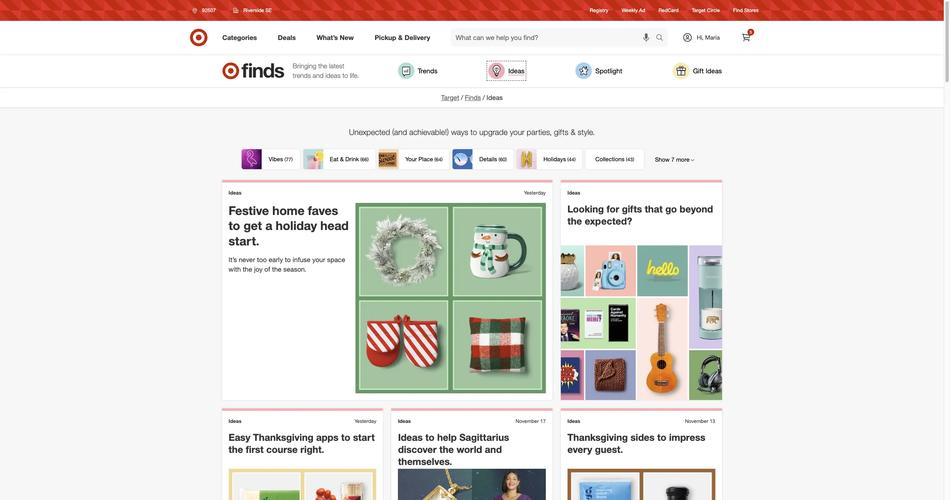 Task type: vqa. For each thing, say whether or not it's contained in the screenshot.
the What's
yes



Task type: locate. For each thing, give the bounding box(es) containing it.
thanksgiving up course
[[253, 431, 314, 443]]

details
[[479, 155, 497, 163]]

( right collections
[[626, 156, 627, 163]]

3
[[750, 30, 752, 35]]

0 horizontal spatial target
[[441, 93, 459, 102]]

1 horizontal spatial and
[[485, 443, 502, 455]]

infuse
[[293, 255, 311, 264]]

collage of gift ideas image
[[561, 246, 722, 400]]

show 7 more link
[[648, 150, 702, 170]]

1 vertical spatial gifts
[[622, 203, 642, 215]]

parties,
[[527, 127, 552, 137]]

deals
[[278, 33, 296, 42]]

1 horizontal spatial target
[[692, 7, 706, 14]]

& for pickup & delivery
[[398, 33, 403, 42]]

0 horizontal spatial your
[[312, 255, 325, 264]]

5 ( from the left
[[567, 156, 569, 163]]

) right details
[[506, 156, 507, 163]]

1 ( from the left
[[285, 156, 286, 163]]

1 vertical spatial and
[[485, 443, 502, 455]]

1 horizontal spatial yesterday
[[524, 190, 546, 196]]

77
[[286, 156, 291, 163]]

0 horizontal spatial &
[[340, 155, 344, 163]]

0 horizontal spatial /
[[461, 93, 463, 102]]

1 horizontal spatial thanksgiving
[[568, 431, 628, 443]]

trends
[[418, 67, 438, 75]]

) right holidays
[[574, 156, 576, 163]]

easy thanksgiving apps to start the first course right. image
[[229, 469, 376, 500]]

to up season.
[[285, 255, 291, 264]]

thanksgiving
[[253, 431, 314, 443], [568, 431, 628, 443]]

) right place
[[441, 156, 443, 163]]

44
[[569, 156, 574, 163]]

0 horizontal spatial november
[[516, 418, 539, 424]]

2 ( from the left
[[360, 156, 362, 163]]

0 horizontal spatial and
[[313, 71, 324, 80]]

) right collections
[[633, 156, 634, 163]]

1 vertical spatial target
[[441, 93, 459, 102]]

the inside easy thanksgiving apps to start the first course right.
[[229, 443, 243, 455]]

(
[[285, 156, 286, 163], [360, 156, 362, 163], [435, 156, 436, 163], [499, 156, 500, 163], [567, 156, 569, 163], [626, 156, 627, 163]]

and left ideas
[[313, 71, 324, 80]]

deals link
[[271, 28, 306, 47]]

registry
[[590, 7, 609, 14]]

( right details
[[499, 156, 500, 163]]

1 horizontal spatial your
[[510, 127, 525, 137]]

festive home faves to get a holiday head start. image
[[356, 203, 546, 393]]

( right drink
[[360, 156, 362, 163]]

the right of
[[272, 265, 282, 273]]

( inside collections ( 43 )
[[626, 156, 627, 163]]

the
[[318, 62, 327, 70], [568, 215, 582, 227], [243, 265, 252, 273], [272, 265, 282, 273], [229, 443, 243, 455], [439, 443, 454, 455]]

thanksgiving inside easy thanksgiving apps to start the first course right.
[[253, 431, 314, 443]]

upgrade
[[479, 127, 508, 137]]

thanksgiving up guest.
[[568, 431, 628, 443]]

every
[[568, 443, 592, 455]]

your inside it's never too early to infuse your space with the joy of the season.
[[312, 255, 325, 264]]

1 vertical spatial yesterday
[[355, 418, 376, 424]]

target left the circle at top right
[[692, 7, 706, 14]]

( inside your place ( 64 )
[[435, 156, 436, 163]]

( for holidays
[[567, 156, 569, 163]]

) right drink
[[367, 156, 369, 163]]

to right the sides on the right of page
[[657, 431, 667, 443]]

discover
[[398, 443, 437, 455]]

unexpected
[[349, 127, 390, 137]]

( inside details ( 60 )
[[499, 156, 500, 163]]

( inside holidays ( 44 )
[[567, 156, 569, 163]]

0 vertical spatial yesterday
[[524, 190, 546, 196]]

4 ) from the left
[[506, 156, 507, 163]]

a
[[265, 218, 272, 233]]

0 horizontal spatial gifts
[[554, 127, 569, 137]]

1 vertical spatial your
[[312, 255, 325, 264]]

weekly
[[622, 7, 638, 14]]

yesterday
[[524, 190, 546, 196], [355, 418, 376, 424]]

2 vertical spatial &
[[340, 155, 344, 163]]

it's
[[229, 255, 237, 264]]

What can we help you find? suggestions appear below search field
[[451, 28, 658, 47]]

& right pickup on the top left of the page
[[398, 33, 403, 42]]

to inside bringing the latest trends and ideas to life.
[[343, 71, 348, 80]]

2 ) from the left
[[367, 156, 369, 163]]

target for target / finds / ideas
[[441, 93, 459, 102]]

ways
[[451, 127, 468, 137]]

) inside your place ( 64 )
[[441, 156, 443, 163]]

latest
[[329, 62, 344, 70]]

) right the "vibes"
[[291, 156, 293, 163]]

target left finds link at the top
[[441, 93, 459, 102]]

to up start.
[[229, 218, 240, 233]]

1 vertical spatial &
[[571, 127, 576, 137]]

your left parties,
[[510, 127, 525, 137]]

november 17
[[516, 418, 546, 424]]

sides
[[631, 431, 655, 443]]

1 horizontal spatial &
[[398, 33, 403, 42]]

find stores
[[733, 7, 759, 14]]

1 horizontal spatial november
[[685, 418, 708, 424]]

) inside vibes ( 77 )
[[291, 156, 293, 163]]

) inside collections ( 43 )
[[633, 156, 634, 163]]

yesterday down holidays
[[524, 190, 546, 196]]

looking for gifts that go beyond the expected?
[[568, 203, 713, 227]]

and down sagittarius
[[485, 443, 502, 455]]

drink
[[345, 155, 359, 163]]

17
[[540, 418, 546, 424]]

thanksgiving sides to impress every guest. image
[[568, 469, 715, 500]]

) inside eat & drink ( 66 )
[[367, 156, 369, 163]]

search
[[652, 34, 672, 42]]

your
[[510, 127, 525, 137], [312, 255, 325, 264]]

the inside bringing the latest trends and ideas to life.
[[318, 62, 327, 70]]

november left 17
[[516, 418, 539, 424]]

to left life.
[[343, 71, 348, 80]]

5 ) from the left
[[574, 156, 576, 163]]

your
[[405, 155, 417, 163]]

1 ) from the left
[[291, 156, 293, 163]]

target finds image
[[222, 63, 284, 79]]

yesterday up start
[[355, 418, 376, 424]]

redcard link
[[659, 7, 679, 14]]

& left style.
[[571, 127, 576, 137]]

( right holidays
[[567, 156, 569, 163]]

/
[[461, 93, 463, 102], [483, 93, 485, 102]]

/ right finds link at the top
[[483, 93, 485, 102]]

november left 13
[[685, 418, 708, 424]]

with
[[229, 265, 241, 273]]

november
[[516, 418, 539, 424], [685, 418, 708, 424]]

0 vertical spatial and
[[313, 71, 324, 80]]

it's never too early to infuse your space with the joy of the season.
[[229, 255, 345, 273]]

& right eat
[[340, 155, 344, 163]]

and inside bringing the latest trends and ideas to life.
[[313, 71, 324, 80]]

1 horizontal spatial /
[[483, 93, 485, 102]]

0 horizontal spatial thanksgiving
[[253, 431, 314, 443]]

3 ) from the left
[[441, 156, 443, 163]]

joy
[[254, 265, 263, 273]]

gifts
[[554, 127, 569, 137], [622, 203, 642, 215]]

that
[[645, 203, 663, 215]]

eat & drink ( 66 )
[[330, 155, 369, 163]]

target circle link
[[692, 7, 720, 14]]

) inside holidays ( 44 )
[[574, 156, 576, 163]]

0 vertical spatial target
[[692, 7, 706, 14]]

to
[[343, 71, 348, 80], [471, 127, 477, 137], [229, 218, 240, 233], [285, 255, 291, 264], [341, 431, 350, 443], [425, 431, 435, 443], [657, 431, 667, 443]]

festive
[[229, 203, 269, 218]]

( inside vibes ( 77 )
[[285, 156, 286, 163]]

the left latest
[[318, 62, 327, 70]]

2 thanksgiving from the left
[[568, 431, 628, 443]]

to left start
[[341, 431, 350, 443]]

maria
[[705, 34, 720, 41]]

( right place
[[435, 156, 436, 163]]

) inside details ( 60 )
[[506, 156, 507, 163]]

0 horizontal spatial yesterday
[[355, 418, 376, 424]]

) for details
[[506, 156, 507, 163]]

3 ( from the left
[[435, 156, 436, 163]]

se
[[265, 7, 272, 13]]

( right the "vibes"
[[285, 156, 286, 163]]

season.
[[283, 265, 306, 273]]

your right infuse on the left of page
[[312, 255, 325, 264]]

4 ( from the left
[[499, 156, 500, 163]]

1 horizontal spatial gifts
[[622, 203, 642, 215]]

(and
[[392, 127, 407, 137]]

gifts right for
[[622, 203, 642, 215]]

ideas to help sagittarius discover the world and themselves. image
[[398, 469, 546, 500]]

) for holidays
[[574, 156, 576, 163]]

collections
[[596, 155, 625, 163]]

the down help
[[439, 443, 454, 455]]

get
[[244, 218, 262, 233]]

target for target circle
[[692, 7, 706, 14]]

gifts right parties,
[[554, 127, 569, 137]]

6 ( from the left
[[626, 156, 627, 163]]

collections ( 43 )
[[596, 155, 634, 163]]

/ left finds link at the top
[[461, 93, 463, 102]]

what's
[[317, 33, 338, 42]]

to inside festive home faves to get a holiday head start.
[[229, 218, 240, 233]]

1 november from the left
[[516, 418, 539, 424]]

to left help
[[425, 431, 435, 443]]

the down looking
[[568, 215, 582, 227]]

yesterday for festive home faves to get a holiday head start. image
[[524, 190, 546, 196]]

right.
[[300, 443, 324, 455]]

6 ) from the left
[[633, 156, 634, 163]]

and inside ideas to help sagittarius discover the world and themselves.
[[485, 443, 502, 455]]

of
[[265, 265, 270, 273]]

the down the easy
[[229, 443, 243, 455]]

yesterday for easy thanksgiving apps to start the first course right. image
[[355, 418, 376, 424]]

expected?
[[585, 215, 632, 227]]

0 vertical spatial &
[[398, 33, 403, 42]]

2 november from the left
[[685, 418, 708, 424]]

1 thanksgiving from the left
[[253, 431, 314, 443]]

to inside thanksgiving sides to impress every guest.
[[657, 431, 667, 443]]

0 vertical spatial your
[[510, 127, 525, 137]]



Task type: describe. For each thing, give the bounding box(es) containing it.
categories
[[222, 33, 257, 42]]

( for details
[[499, 156, 500, 163]]

7
[[671, 156, 675, 163]]

holidays
[[544, 155, 566, 163]]

hi, maria
[[697, 34, 720, 41]]

what's new link
[[310, 28, 364, 47]]

apps
[[316, 431, 339, 443]]

60
[[500, 156, 506, 163]]

0 vertical spatial gifts
[[554, 127, 569, 137]]

gift ideas
[[693, 67, 722, 75]]

riverside se button
[[228, 3, 277, 18]]

( for vibes
[[285, 156, 286, 163]]

gifts inside looking for gifts that go beyond the expected?
[[622, 203, 642, 215]]

looking
[[568, 203, 604, 215]]

64
[[436, 156, 441, 163]]

bringing
[[293, 62, 316, 70]]

to inside it's never too early to infuse your space with the joy of the season.
[[285, 255, 291, 264]]

target / finds / ideas
[[441, 93, 503, 102]]

first
[[246, 443, 264, 455]]

achievable!)
[[409, 127, 449, 137]]

easy thanksgiving apps to start the first course right.
[[229, 431, 375, 455]]

life.
[[350, 71, 359, 80]]

to inside easy thanksgiving apps to start the first course right.
[[341, 431, 350, 443]]

circle
[[707, 7, 720, 14]]

faves
[[308, 203, 338, 218]]

more
[[676, 156, 690, 163]]

show
[[655, 156, 670, 163]]

hi,
[[697, 34, 704, 41]]

your for parties,
[[510, 127, 525, 137]]

for
[[607, 203, 619, 215]]

find stores link
[[733, 7, 759, 14]]

vibes
[[269, 155, 283, 163]]

riverside
[[243, 7, 264, 13]]

trends
[[293, 71, 311, 80]]

to inside ideas to help sagittarius discover the world and themselves.
[[425, 431, 435, 443]]

november for ideas to help sagittarius discover the world and themselves.
[[516, 418, 539, 424]]

sagittarius
[[459, 431, 509, 443]]

the inside ideas to help sagittarius discover the world and themselves.
[[439, 443, 454, 455]]

new
[[340, 33, 354, 42]]

registry link
[[590, 7, 609, 14]]

holiday
[[276, 218, 317, 233]]

target circle
[[692, 7, 720, 14]]

43
[[627, 156, 633, 163]]

world
[[457, 443, 482, 455]]

92507
[[202, 7, 216, 13]]

weekly ad
[[622, 7, 646, 14]]

go
[[666, 203, 677, 215]]

november 13
[[685, 418, 715, 424]]

gift
[[693, 67, 704, 75]]

finds
[[465, 93, 481, 102]]

weekly ad link
[[622, 7, 646, 14]]

search button
[[652, 28, 672, 48]]

the down never
[[243, 265, 252, 273]]

find
[[733, 7, 743, 14]]

space
[[327, 255, 345, 264]]

finds link
[[465, 93, 481, 102]]

home
[[272, 203, 305, 218]]

early
[[269, 255, 283, 264]]

) for collections
[[633, 156, 634, 163]]

place
[[419, 155, 433, 163]]

target link
[[441, 93, 459, 102]]

2 horizontal spatial &
[[571, 127, 576, 137]]

your for space
[[312, 255, 325, 264]]

unexpected (and achievable!) ways to upgrade your parties, gifts & style.
[[349, 127, 595, 137]]

details ( 60 )
[[479, 155, 507, 163]]

impress
[[669, 431, 706, 443]]

) for vibes
[[291, 156, 293, 163]]

vibes ( 77 )
[[269, 155, 293, 163]]

( for collections
[[626, 156, 627, 163]]

1 / from the left
[[461, 93, 463, 102]]

too
[[257, 255, 267, 264]]

redcard
[[659, 7, 679, 14]]

beyond
[[680, 203, 713, 215]]

pickup
[[375, 33, 396, 42]]

thanksgiving inside thanksgiving sides to impress every guest.
[[568, 431, 628, 443]]

2 / from the left
[[483, 93, 485, 102]]

gift ideas link
[[673, 63, 722, 79]]

november for thanksgiving sides to impress every guest.
[[685, 418, 708, 424]]

guest.
[[595, 443, 623, 455]]

course
[[266, 443, 298, 455]]

spotlight
[[596, 67, 622, 75]]

eat
[[330, 155, 338, 163]]

the inside looking for gifts that go beyond the expected?
[[568, 215, 582, 227]]

style.
[[578, 127, 595, 137]]

pickup & delivery link
[[368, 28, 441, 47]]

66
[[362, 156, 367, 163]]

riverside se
[[243, 7, 272, 13]]

ad
[[639, 7, 646, 14]]

show 7 more
[[655, 156, 690, 163]]

head
[[320, 218, 349, 233]]

themselves.
[[398, 455, 452, 467]]

13
[[710, 418, 715, 424]]

your place ( 64 )
[[405, 155, 443, 163]]

start
[[353, 431, 375, 443]]

spotlight link
[[576, 63, 622, 79]]

( inside eat & drink ( 66 )
[[360, 156, 362, 163]]

& for eat & drink ( 66 )
[[340, 155, 344, 163]]

categories link
[[215, 28, 267, 47]]

ideas
[[325, 71, 341, 80]]

ideas inside ideas to help sagittarius discover the world and themselves.
[[398, 431, 423, 443]]

to right ways
[[471, 127, 477, 137]]



